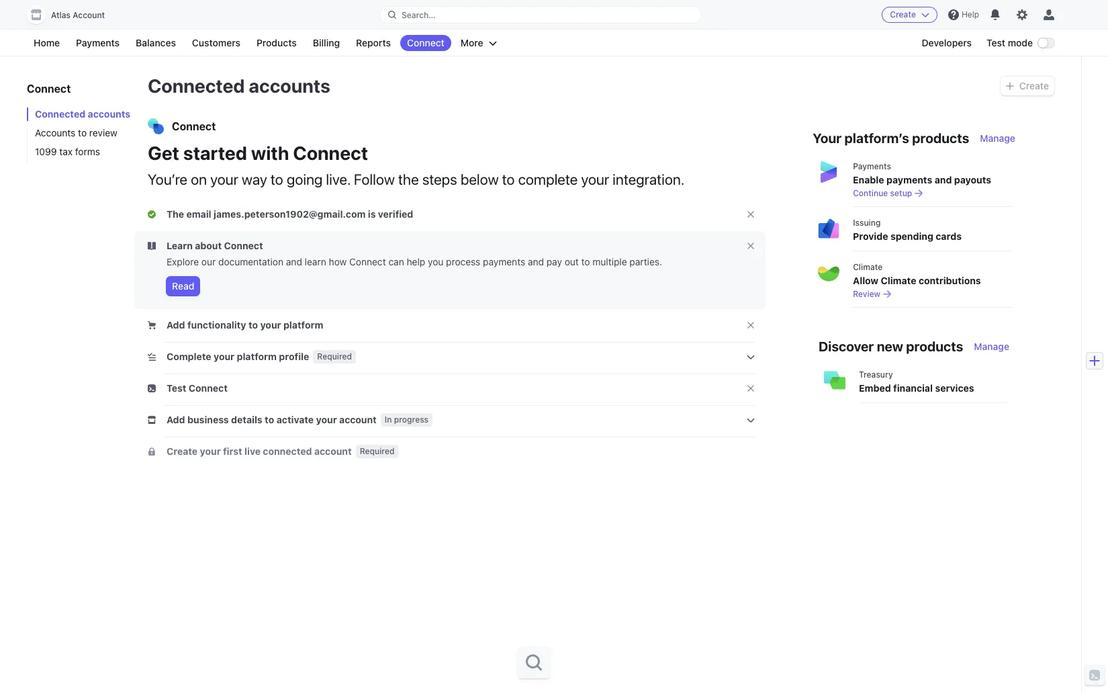 Task type: describe. For each thing, give the bounding box(es) containing it.
test connect button
[[148, 382, 230, 395]]

started
[[183, 142, 247, 164]]

test mode
[[987, 37, 1034, 48]]

your
[[813, 130, 842, 146]]

connected
[[263, 446, 312, 457]]

financial
[[894, 382, 934, 394]]

our
[[202, 256, 216, 267]]

is
[[368, 208, 376, 220]]

complete your platform profile button
[[148, 350, 312, 364]]

add functionality to your platform button
[[148, 319, 326, 332]]

products
[[257, 37, 297, 48]]

atlas
[[51, 10, 71, 20]]

accounts to review
[[35, 127, 118, 138]]

profile
[[279, 351, 309, 362]]

tax
[[59, 146, 73, 157]]

0 vertical spatial connected
[[148, 75, 245, 97]]

connect inside get started with connect you're on your way to going live. follow the steps below to complete your integration.
[[293, 142, 368, 164]]

how
[[329, 256, 347, 267]]

allow
[[854, 275, 879, 286]]

read link
[[167, 277, 200, 296]]

payouts
[[955, 174, 992, 185]]

review link
[[854, 289, 1013, 300]]

live
[[245, 446, 261, 457]]

complete
[[519, 171, 578, 188]]

first
[[223, 446, 242, 457]]

complete your platform profile
[[167, 351, 309, 362]]

services
[[936, 382, 975, 394]]

out
[[565, 256, 579, 267]]

to up the complete your platform profile
[[249, 319, 258, 331]]

add business details to activate your account button
[[148, 413, 380, 427]]

0 horizontal spatial create
[[167, 446, 198, 457]]

discover new products
[[819, 339, 964, 354]]

activate
[[277, 414, 314, 425]]

developers link
[[916, 35, 979, 51]]

you're
[[148, 171, 188, 188]]

svg image for learn about connect
[[148, 242, 156, 250]]

create your first live connected account
[[167, 446, 352, 457]]

business
[[188, 414, 229, 425]]

the
[[399, 171, 419, 188]]

payments for payments
[[76, 37, 120, 48]]

developers
[[922, 37, 973, 48]]

process
[[446, 256, 481, 267]]

test connect
[[167, 382, 228, 394]]

1 vertical spatial platform
[[237, 351, 277, 362]]

can
[[389, 256, 404, 267]]

1099 tax forms link
[[27, 145, 134, 159]]

1 horizontal spatial platform
[[284, 319, 324, 331]]

svg image for complete your platform profile
[[148, 353, 156, 361]]

manage for discover new products
[[975, 341, 1010, 352]]

complete
[[167, 351, 211, 362]]

contributions
[[919, 275, 982, 286]]

your platform's products
[[813, 130, 970, 146]]

your right complete
[[582, 171, 610, 188]]

in progress
[[385, 415, 429, 425]]

account
[[73, 10, 105, 20]]

enable
[[854, 174, 885, 185]]

learn about connect
[[167, 240, 263, 251]]

balances link
[[129, 35, 183, 51]]

treasury
[[860, 370, 894, 380]]

connect left can
[[350, 256, 386, 267]]

products for discover new products
[[907, 339, 964, 354]]

svg image for add functionality to your platform
[[148, 321, 156, 329]]

svg image for the email james.peterson1902@gmail.com is verified
[[148, 210, 156, 218]]

progress
[[394, 415, 429, 425]]

Search… text field
[[380, 6, 702, 23]]

0 vertical spatial accounts
[[249, 75, 331, 97]]

discover
[[819, 339, 875, 354]]

follow
[[354, 171, 395, 188]]

atlas account button
[[27, 5, 118, 24]]

notifications image
[[991, 9, 1001, 20]]

integration.
[[613, 171, 685, 188]]

functionality
[[188, 319, 246, 331]]

payments inside payments enable payments and payouts
[[887, 174, 933, 185]]

learn
[[167, 240, 193, 251]]

search…
[[402, 10, 436, 20]]

get started with connect you're on your way to going live. follow the steps below to complete your integration.
[[148, 142, 685, 188]]

review
[[89, 127, 118, 138]]

spending
[[891, 231, 934, 242]]

0 horizontal spatial required
[[317, 352, 352, 362]]

balances
[[136, 37, 176, 48]]

home link
[[27, 35, 67, 51]]

atlas account
[[51, 10, 105, 20]]

manage for your platform's products
[[981, 132, 1016, 144]]

1 vertical spatial payments
[[483, 256, 526, 267]]

way
[[242, 171, 267, 188]]

setup
[[891, 188, 913, 198]]

learn about connect button
[[148, 239, 266, 253]]

manage link for your platform's products
[[981, 132, 1016, 145]]

1 horizontal spatial create button
[[1001, 77, 1055, 95]]

svg image for test connect
[[148, 384, 156, 393]]

connect up started
[[172, 120, 216, 132]]

the
[[167, 208, 184, 220]]

your left first
[[200, 446, 221, 457]]

payments link
[[69, 35, 126, 51]]

email
[[187, 208, 211, 220]]

below
[[461, 171, 499, 188]]

products link
[[250, 35, 304, 51]]

explore
[[167, 256, 199, 267]]



Task type: vqa. For each thing, say whether or not it's contained in the screenshot.
Edit pins icon
no



Task type: locate. For each thing, give the bounding box(es) containing it.
create down mode
[[1020, 80, 1050, 91]]

your up profile
[[260, 319, 281, 331]]

connect inside dropdown button
[[189, 382, 228, 394]]

1 vertical spatial account
[[315, 446, 352, 457]]

0 horizontal spatial accounts
[[88, 108, 130, 120]]

manage link up payouts
[[981, 132, 1016, 145]]

accounts to review link
[[27, 126, 134, 140]]

connect up documentation on the left top of the page
[[224, 240, 263, 251]]

1 vertical spatial manage
[[975, 341, 1010, 352]]

0 horizontal spatial create button
[[883, 7, 938, 23]]

your right the activate
[[316, 414, 337, 425]]

0 vertical spatial create button
[[883, 7, 938, 23]]

1 horizontal spatial create
[[891, 9, 917, 19]]

add for add functionality to your platform
[[167, 319, 185, 331]]

1 vertical spatial connected accounts
[[35, 108, 130, 120]]

to right below
[[502, 171, 515, 188]]

payments up enable
[[854, 161, 892, 171]]

2 vertical spatial svg image
[[148, 448, 156, 456]]

your
[[210, 171, 239, 188], [582, 171, 610, 188], [260, 319, 281, 331], [214, 351, 235, 362], [316, 414, 337, 425], [200, 446, 221, 457]]

about
[[195, 240, 222, 251]]

svg image for add business details to activate your account
[[148, 416, 156, 424]]

account inside add business details to activate your account dropdown button
[[339, 414, 377, 425]]

create down business
[[167, 446, 198, 457]]

required
[[317, 352, 352, 362], [360, 446, 395, 456]]

connect up connected accounts link
[[27, 83, 71, 95]]

1 add from the top
[[167, 319, 185, 331]]

1099 tax forms
[[35, 146, 100, 157]]

1 vertical spatial add
[[167, 414, 185, 425]]

customers
[[192, 37, 241, 48]]

to right the way at the top of page
[[271, 171, 283, 188]]

payments enable payments and payouts
[[854, 161, 992, 185]]

2 horizontal spatial and
[[935, 174, 953, 185]]

0 horizontal spatial payments
[[76, 37, 120, 48]]

test down complete
[[167, 382, 186, 394]]

climate up allow
[[854, 262, 883, 272]]

svg image
[[148, 210, 156, 218], [148, 242, 156, 250], [148, 353, 156, 361], [148, 384, 156, 393], [148, 416, 156, 424]]

3 svg image from the top
[[148, 353, 156, 361]]

climate allow climate contributions
[[854, 262, 982, 286]]

the email james.peterson1902@gmail.com is verified
[[167, 208, 414, 220]]

more
[[461, 37, 484, 48]]

Search… search field
[[380, 6, 702, 23]]

platform
[[284, 319, 324, 331], [237, 351, 277, 362]]

connect up live.
[[293, 142, 368, 164]]

0 vertical spatial create
[[891, 9, 917, 19]]

explore our documentation and learn how connect can help you process payments and pay out to multiple parties.
[[167, 256, 663, 267]]

1 vertical spatial test
[[167, 382, 186, 394]]

create
[[891, 9, 917, 19], [1020, 80, 1050, 91], [167, 446, 198, 457]]

test for test connect
[[167, 382, 186, 394]]

on
[[191, 171, 207, 188]]

0 vertical spatial svg image
[[1007, 82, 1015, 90]]

climate right allow
[[881, 275, 917, 286]]

and inside payments enable payments and payouts
[[935, 174, 953, 185]]

1 vertical spatial climate
[[881, 275, 917, 286]]

and for payouts
[[935, 174, 953, 185]]

account right connected
[[315, 446, 352, 457]]

accounts
[[249, 75, 331, 97], [88, 108, 130, 120]]

payments inside payments enable payments and payouts
[[854, 161, 892, 171]]

documentation
[[218, 256, 284, 267]]

required down in
[[360, 446, 395, 456]]

1 vertical spatial accounts
[[88, 108, 130, 120]]

new
[[877, 339, 904, 354]]

add left business
[[167, 414, 185, 425]]

svg image for create your first live connected account
[[148, 448, 156, 456]]

svg image left complete
[[148, 353, 156, 361]]

connect
[[407, 37, 445, 48], [27, 83, 71, 95], [172, 120, 216, 132], [293, 142, 368, 164], [224, 240, 263, 251], [350, 256, 386, 267], [189, 382, 228, 394]]

account
[[339, 414, 377, 425], [315, 446, 352, 457]]

payments down account
[[76, 37, 120, 48]]

0 vertical spatial products
[[913, 130, 970, 146]]

billing
[[313, 37, 340, 48]]

svg image left the
[[148, 210, 156, 218]]

platform down add functionality to your platform
[[237, 351, 277, 362]]

0 vertical spatial add
[[167, 319, 185, 331]]

manage up payouts
[[981, 132, 1016, 144]]

payments for payments enable payments and payouts
[[854, 161, 892, 171]]

svg image inside create "button"
[[1007, 82, 1015, 90]]

1 svg image from the top
[[148, 210, 156, 218]]

connect link
[[401, 35, 452, 51]]

add functionality to your platform
[[167, 319, 324, 331]]

1 vertical spatial payments
[[854, 161, 892, 171]]

cards
[[936, 231, 962, 242]]

1 horizontal spatial test
[[987, 37, 1006, 48]]

connected down customers link
[[148, 75, 245, 97]]

products for your platform's products
[[913, 130, 970, 146]]

0 horizontal spatial test
[[167, 382, 186, 394]]

to right out
[[582, 256, 590, 267]]

2 vertical spatial create
[[167, 446, 198, 457]]

mode
[[1009, 37, 1034, 48]]

manage up services
[[975, 341, 1010, 352]]

add
[[167, 319, 185, 331], [167, 414, 185, 425]]

test for test mode
[[987, 37, 1006, 48]]

connected accounts
[[148, 75, 331, 97], [35, 108, 130, 120]]

in
[[385, 415, 392, 425]]

help
[[962, 9, 980, 19]]

create button
[[883, 7, 938, 23], [1001, 77, 1055, 95]]

1 horizontal spatial connected
[[148, 75, 245, 97]]

manage link for discover new products
[[975, 340, 1010, 354]]

0 horizontal spatial payments
[[483, 256, 526, 267]]

your down functionality
[[214, 351, 235, 362]]

1 vertical spatial create button
[[1001, 77, 1055, 95]]

0 vertical spatial platform
[[284, 319, 324, 331]]

and left pay
[[528, 256, 544, 267]]

1099
[[35, 146, 57, 157]]

manage link up services
[[975, 340, 1010, 354]]

live.
[[326, 171, 351, 188]]

connect down search…
[[407, 37, 445, 48]]

to right the details
[[265, 414, 274, 425]]

1 vertical spatial svg image
[[148, 321, 156, 329]]

payments up setup
[[887, 174, 933, 185]]

multiple
[[593, 256, 628, 267]]

account left in
[[339, 414, 377, 425]]

james.peterson1902@gmail.com
[[214, 208, 366, 220]]

products
[[913, 130, 970, 146], [907, 339, 964, 354]]

1 horizontal spatial connected accounts
[[148, 75, 331, 97]]

customers link
[[185, 35, 247, 51]]

review
[[854, 289, 881, 299]]

forms
[[75, 146, 100, 157]]

provide
[[854, 231, 889, 242]]

accounts up review
[[88, 108, 130, 120]]

connected up accounts
[[35, 108, 86, 120]]

0 horizontal spatial and
[[286, 256, 302, 267]]

1 vertical spatial connected
[[35, 108, 86, 120]]

more button
[[454, 35, 504, 51]]

svg image down 'test connect' dropdown button
[[148, 416, 156, 424]]

0 horizontal spatial connected
[[35, 108, 86, 120]]

continue setup link
[[854, 188, 1013, 199]]

svg image left test connect
[[148, 384, 156, 393]]

going
[[287, 171, 323, 188]]

connect up business
[[189, 382, 228, 394]]

your right on
[[210, 171, 239, 188]]

accounts down 'products' link
[[249, 75, 331, 97]]

manage
[[981, 132, 1016, 144], [975, 341, 1010, 352]]

and for learn
[[286, 256, 302, 267]]

products up payments enable payments and payouts
[[913, 130, 970, 146]]

1 vertical spatial required
[[360, 446, 395, 456]]

svg image inside learn about connect "dropdown button"
[[148, 242, 156, 250]]

to
[[78, 127, 87, 138], [271, 171, 283, 188], [502, 171, 515, 188], [582, 256, 590, 267], [249, 319, 258, 331], [265, 414, 274, 425]]

required right profile
[[317, 352, 352, 362]]

2 horizontal spatial create
[[1020, 80, 1050, 91]]

get
[[148, 142, 179, 164]]

0 vertical spatial manage
[[981, 132, 1016, 144]]

connect inside "dropdown button"
[[224, 240, 263, 251]]

create button down mode
[[1001, 77, 1055, 95]]

1 horizontal spatial payments
[[854, 161, 892, 171]]

2 svg image from the top
[[148, 242, 156, 250]]

platform's
[[845, 130, 910, 146]]

svg image for create
[[1007, 82, 1015, 90]]

1 horizontal spatial and
[[528, 256, 544, 267]]

pay
[[547, 256, 563, 267]]

and
[[935, 174, 953, 185], [286, 256, 302, 267], [528, 256, 544, 267]]

details
[[231, 414, 263, 425]]

svg image inside 'test connect' dropdown button
[[148, 384, 156, 393]]

svg image inside add business details to activate your account dropdown button
[[148, 416, 156, 424]]

0 vertical spatial required
[[317, 352, 352, 362]]

connected accounts link
[[27, 108, 134, 121]]

0 vertical spatial payments
[[887, 174, 933, 185]]

verified
[[378, 208, 414, 220]]

to down connected accounts link
[[78, 127, 87, 138]]

add up complete
[[167, 319, 185, 331]]

help
[[407, 256, 426, 267]]

connected accounts down customers link
[[148, 75, 331, 97]]

you
[[428, 256, 444, 267]]

test inside dropdown button
[[167, 382, 186, 394]]

climate
[[854, 262, 883, 272], [881, 275, 917, 286]]

parties.
[[630, 256, 663, 267]]

0 vertical spatial account
[[339, 414, 377, 425]]

svg image
[[1007, 82, 1015, 90], [148, 321, 156, 329], [148, 448, 156, 456]]

1 vertical spatial manage link
[[975, 340, 1010, 354]]

payments
[[887, 174, 933, 185], [483, 256, 526, 267]]

0 horizontal spatial connected accounts
[[35, 108, 130, 120]]

0 vertical spatial payments
[[76, 37, 120, 48]]

create button up the developers
[[883, 7, 938, 23]]

connected accounts up accounts to review link
[[35, 108, 130, 120]]

create up developers link
[[891, 9, 917, 19]]

1 horizontal spatial payments
[[887, 174, 933, 185]]

payments right 'process'
[[483, 256, 526, 267]]

0 horizontal spatial platform
[[237, 351, 277, 362]]

and left the "learn"
[[286, 256, 302, 267]]

treasury embed financial services
[[860, 370, 975, 394]]

1 horizontal spatial required
[[360, 446, 395, 456]]

billing link
[[306, 35, 347, 51]]

0 vertical spatial connected accounts
[[148, 75, 331, 97]]

platform up profile
[[284, 319, 324, 331]]

0 vertical spatial test
[[987, 37, 1006, 48]]

products up 'treasury embed financial services'
[[907, 339, 964, 354]]

embed
[[860, 382, 892, 394]]

4 svg image from the top
[[148, 384, 156, 393]]

1 vertical spatial products
[[907, 339, 964, 354]]

reports link
[[350, 35, 398, 51]]

svg image inside the add functionality to your platform dropdown button
[[148, 321, 156, 329]]

2 add from the top
[[167, 414, 185, 425]]

accounts
[[35, 127, 76, 138]]

1 vertical spatial create
[[1020, 80, 1050, 91]]

svg image left the learn
[[148, 242, 156, 250]]

0 vertical spatial climate
[[854, 262, 883, 272]]

5 svg image from the top
[[148, 416, 156, 424]]

and up continue setup link
[[935, 174, 953, 185]]

0 vertical spatial manage link
[[981, 132, 1016, 145]]

test left mode
[[987, 37, 1006, 48]]

1 horizontal spatial accounts
[[249, 75, 331, 97]]

reports
[[356, 37, 391, 48]]

svg image inside complete your platform profile dropdown button
[[148, 353, 156, 361]]

add for add business details to activate your account
[[167, 414, 185, 425]]

add business details to activate your account
[[167, 414, 377, 425]]



